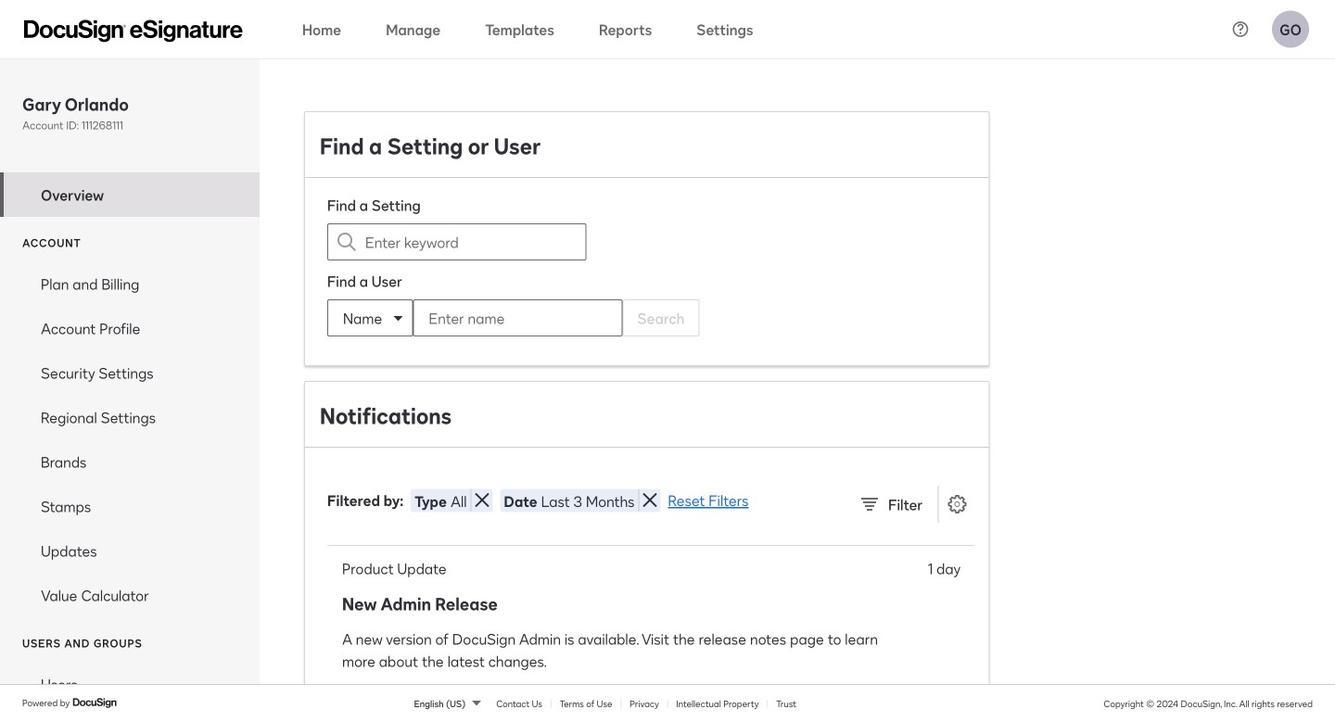 Task type: locate. For each thing, give the bounding box(es) containing it.
docusign image
[[72, 696, 119, 711]]

account element
[[0, 262, 260, 618]]

Enter name text field
[[414, 301, 585, 336]]



Task type: vqa. For each thing, say whether or not it's contained in the screenshot.
Account element
yes



Task type: describe. For each thing, give the bounding box(es) containing it.
Enter keyword text field
[[366, 225, 549, 260]]

docusign admin image
[[24, 20, 243, 42]]



